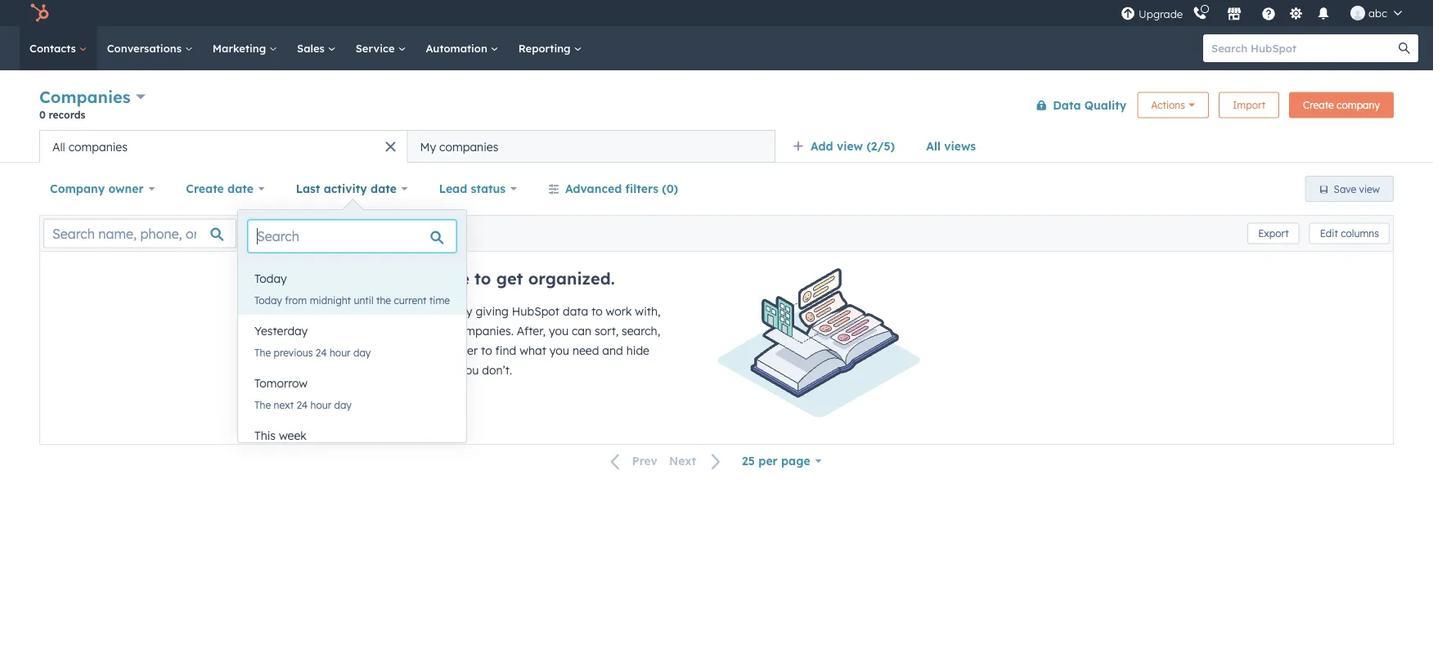 Task type: locate. For each thing, give the bounding box(es) containing it.
0 horizontal spatial all
[[52, 140, 65, 154]]

0 vertical spatial day
[[353, 347, 371, 359]]

this
[[254, 429, 276, 443]]

view inside save view button
[[1360, 183, 1380, 195]]

create inside button
[[1304, 99, 1334, 111]]

1 horizontal spatial and
[[603, 344, 623, 358]]

add
[[811, 139, 833, 153]]

lead
[[439, 182, 467, 196]]

per
[[759, 454, 778, 468]]

hubspot image
[[29, 3, 49, 23]]

to left find
[[481, 344, 492, 358]]

lead status button
[[429, 173, 528, 205]]

0 horizontal spatial day
[[334, 399, 352, 411]]

company owner button
[[39, 173, 166, 205]]

companies up 'company owner'
[[68, 140, 128, 154]]

2 date from the left
[[371, 182, 397, 196]]

reporting
[[519, 41, 574, 55]]

1 horizontal spatial all
[[926, 139, 941, 153]]

1 all from the left
[[926, 139, 941, 153]]

1 horizontal spatial 24
[[316, 347, 327, 359]]

date down all companies button
[[228, 182, 254, 196]]

columns
[[1341, 227, 1380, 240]]

menu containing abc
[[1119, 0, 1414, 26]]

edit columns
[[1320, 227, 1380, 240]]

the inside the yesterday the previous 24 hour day
[[254, 347, 271, 359]]

create date
[[186, 182, 254, 196]]

1 horizontal spatial view
[[1360, 183, 1380, 195]]

24 inside the yesterday the previous 24 hour day
[[316, 347, 327, 359]]

hour inside the yesterday the previous 24 hour day
[[330, 347, 351, 359]]

create left the "company"
[[1304, 99, 1334, 111]]

hour up tomorrow button
[[330, 347, 351, 359]]

next
[[669, 454, 696, 469]]

contacts
[[29, 41, 79, 55]]

1 vertical spatial create
[[186, 182, 224, 196]]

0 vertical spatial today
[[254, 272, 287, 286]]

companies for my companies
[[440, 140, 499, 154]]

0 records
[[39, 108, 85, 121]]

25
[[742, 454, 755, 468]]

today up from
[[254, 272, 287, 286]]

list box containing today
[[238, 263, 466, 472]]

all inside button
[[52, 140, 65, 154]]

page
[[781, 454, 811, 468]]

companies inside the "my companies" button
[[440, 140, 499, 154]]

companies right my
[[440, 140, 499, 154]]

1 vertical spatial day
[[334, 399, 352, 411]]

1 horizontal spatial date
[[371, 182, 397, 196]]

24 right next
[[297, 399, 308, 411]]

marketplaces button
[[1218, 0, 1252, 26]]

view for add
[[837, 139, 863, 153]]

all
[[926, 139, 941, 153], [52, 140, 65, 154]]

owner
[[108, 182, 144, 196]]

settings link
[[1286, 5, 1307, 22]]

my
[[420, 140, 436, 154]]

hubspot
[[512, 304, 560, 319]]

24 inside tomorrow the next 24 hour day
[[297, 399, 308, 411]]

menu
[[1119, 0, 1414, 26]]

24 right previous
[[316, 347, 327, 359]]

2 and from the left
[[603, 344, 623, 358]]

giving
[[476, 304, 509, 319]]

(2/5)
[[867, 139, 895, 153]]

1 vertical spatial hour
[[311, 399, 332, 411]]

1 vertical spatial the
[[254, 399, 271, 411]]

day for yesterday
[[353, 347, 371, 359]]

service
[[356, 41, 398, 55]]

day inside tomorrow the next 24 hour day
[[334, 399, 352, 411]]

add view (2/5) button
[[782, 130, 916, 163]]

to left get on the left of page
[[475, 268, 491, 289]]

0 vertical spatial to
[[475, 268, 491, 289]]

what down after,
[[520, 344, 547, 358]]

24
[[316, 347, 327, 359], [297, 399, 308, 411]]

company
[[1337, 99, 1380, 111]]

hour right next
[[311, 399, 332, 411]]

the
[[376, 294, 391, 306]]

0 vertical spatial the
[[254, 347, 271, 359]]

by
[[459, 304, 473, 319]]

search image
[[1399, 43, 1411, 54]]

all companies
[[52, 140, 128, 154]]

list box
[[238, 263, 466, 472]]

Search search field
[[248, 220, 457, 253]]

1 companies from the left
[[68, 140, 128, 154]]

create down all companies button
[[186, 182, 224, 196]]

advanced filters (0)
[[565, 182, 678, 196]]

calling icon button
[[1187, 2, 1214, 24]]

notifications image
[[1317, 7, 1331, 22]]

you left the need
[[550, 344, 570, 358]]

1 the from the top
[[254, 347, 271, 359]]

0 vertical spatial create
[[1304, 99, 1334, 111]]

organized.
[[528, 268, 615, 289]]

Search HubSpot search field
[[1204, 34, 1404, 62]]

companies button
[[39, 85, 146, 109]]

1 date from the left
[[228, 182, 254, 196]]

to right data
[[592, 304, 603, 319]]

all left views
[[926, 139, 941, 153]]

automation
[[426, 41, 491, 55]]

1 vertical spatial today
[[254, 294, 282, 306]]

and down like
[[429, 344, 450, 358]]

day inside the yesterday the previous 24 hour day
[[353, 347, 371, 359]]

abc button
[[1341, 0, 1412, 26]]

day up this week button
[[334, 399, 352, 411]]

0 vertical spatial hour
[[330, 347, 351, 359]]

the for tomorrow
[[254, 399, 271, 411]]

marketing
[[213, 41, 269, 55]]

upgrade
[[1139, 7, 1183, 21]]

create inside popup button
[[186, 182, 224, 196]]

0 horizontal spatial view
[[837, 139, 863, 153]]

the
[[254, 347, 271, 359], [254, 399, 271, 411]]

marketplaces image
[[1227, 7, 1242, 22]]

yesterday the previous 24 hour day
[[254, 324, 371, 359]]

data quality button
[[1025, 89, 1128, 122]]

the inside tomorrow the next 24 hour day
[[254, 399, 271, 411]]

0 vertical spatial 24
[[316, 347, 327, 359]]

week
[[279, 429, 307, 443]]

you
[[549, 324, 569, 338], [550, 344, 570, 358], [459, 363, 479, 378]]

companies
[[39, 87, 131, 107]]

and
[[429, 344, 450, 358], [603, 344, 623, 358]]

help button
[[1255, 0, 1283, 26]]

sales
[[297, 41, 328, 55]]

you left can
[[549, 324, 569, 338]]

0 horizontal spatial 24
[[297, 399, 308, 411]]

all for all companies
[[52, 140, 65, 154]]

0 vertical spatial view
[[837, 139, 863, 153]]

0 horizontal spatial and
[[429, 344, 450, 358]]

1 horizontal spatial companies
[[440, 140, 499, 154]]

1 vertical spatial what
[[429, 363, 456, 378]]

create company
[[1304, 99, 1380, 111]]

this week
[[254, 429, 307, 443]]

0 horizontal spatial create
[[186, 182, 224, 196]]

today left from
[[254, 294, 282, 306]]

companies inside all companies button
[[68, 140, 128, 154]]

view right add
[[837, 139, 863, 153]]

today today from midnight until the current time
[[254, 272, 450, 306]]

1 and from the left
[[429, 344, 450, 358]]

marketing link
[[203, 26, 287, 70]]

settings image
[[1289, 7, 1304, 22]]

automation link
[[416, 26, 509, 70]]

view
[[837, 139, 863, 153], [1360, 183, 1380, 195]]

0 horizontal spatial date
[[228, 182, 254, 196]]

2 all from the left
[[52, 140, 65, 154]]

create for create date
[[186, 182, 224, 196]]

25 per page button
[[732, 445, 833, 478]]

2 today from the top
[[254, 294, 282, 306]]

to
[[475, 268, 491, 289], [592, 304, 603, 319], [481, 344, 492, 358]]

view inside add view (2/5) popup button
[[837, 139, 863, 153]]

1 vertical spatial view
[[1360, 183, 1380, 195]]

my companies button
[[407, 130, 776, 163]]

1 vertical spatial 24
[[297, 399, 308, 411]]

the down yesterday
[[254, 347, 271, 359]]

what down filter
[[429, 363, 456, 378]]

today button
[[238, 263, 466, 295]]

save
[[1334, 183, 1357, 195]]

can
[[572, 324, 592, 338]]

reporting link
[[509, 26, 592, 70]]

2 the from the top
[[254, 399, 271, 411]]

you down filter
[[459, 363, 479, 378]]

0 vertical spatial what
[[520, 344, 547, 358]]

company
[[50, 182, 105, 196]]

2 companies from the left
[[440, 140, 499, 154]]

0 horizontal spatial companies
[[68, 140, 128, 154]]

hour inside tomorrow the next 24 hour day
[[311, 399, 332, 411]]

day up tomorrow button
[[353, 347, 371, 359]]

and down sort,
[[603, 344, 623, 358]]

companies for all companies
[[68, 140, 128, 154]]

the left next
[[254, 399, 271, 411]]

don't.
[[482, 363, 512, 378]]

all down 0 records
[[52, 140, 65, 154]]

1 horizontal spatial create
[[1304, 99, 1334, 111]]

view right save
[[1360, 183, 1380, 195]]

service link
[[346, 26, 416, 70]]

2 vertical spatial to
[[481, 344, 492, 358]]

1 horizontal spatial day
[[353, 347, 371, 359]]

like
[[429, 324, 447, 338]]

1 horizontal spatial what
[[520, 344, 547, 358]]

create company button
[[1290, 92, 1394, 118]]

date right activity
[[371, 182, 397, 196]]

status
[[471, 182, 506, 196]]

last activity date
[[296, 182, 397, 196]]

prev button
[[601, 451, 664, 473]]



Task type: vqa. For each thing, say whether or not it's contained in the screenshot.
Add
yes



Task type: describe. For each thing, give the bounding box(es) containing it.
previous
[[274, 347, 313, 359]]

export
[[1259, 227, 1289, 240]]

all views link
[[916, 130, 987, 163]]

companies banner
[[39, 84, 1394, 130]]

view for save
[[1360, 183, 1380, 195]]

0 vertical spatial you
[[549, 324, 569, 338]]

advanced
[[565, 182, 622, 196]]

save view button
[[1306, 176, 1394, 202]]

until
[[354, 294, 374, 306]]

sort,
[[595, 324, 619, 338]]

hour for tomorrow
[[311, 399, 332, 411]]

edit columns button
[[1310, 223, 1390, 244]]

data quality
[[1053, 98, 1127, 112]]

lead status
[[439, 182, 506, 196]]

contacts link
[[20, 26, 97, 70]]

records
[[49, 108, 85, 121]]

after,
[[517, 324, 546, 338]]

24 for tomorrow
[[297, 399, 308, 411]]

work
[[606, 304, 632, 319]]

hide
[[627, 344, 650, 358]]

calling icon image
[[1193, 6, 1208, 21]]

midnight
[[310, 294, 351, 306]]

conversations
[[107, 41, 185, 55]]

Search name, phone, or domain search field
[[43, 219, 236, 248]]

next
[[274, 399, 294, 411]]

data
[[1053, 98, 1081, 112]]

25 per page
[[742, 454, 811, 468]]

filters
[[626, 182, 659, 196]]

search,
[[622, 324, 660, 338]]

quality
[[1085, 98, 1127, 112]]

the for yesterday
[[254, 347, 271, 359]]

views
[[944, 139, 976, 153]]

get
[[496, 268, 523, 289]]

start
[[429, 304, 456, 319]]

time
[[429, 294, 450, 306]]

my companies
[[420, 140, 499, 154]]

1 vertical spatial to
[[592, 304, 603, 319]]

hour for yesterday
[[330, 347, 351, 359]]

next button
[[664, 451, 732, 473]]

all views
[[926, 139, 976, 153]]

last
[[296, 182, 320, 196]]

import button
[[1219, 92, 1280, 118]]

all companies button
[[39, 130, 407, 163]]

edit
[[1320, 227, 1339, 240]]

activity
[[324, 182, 367, 196]]

pagination navigation
[[601, 451, 732, 473]]

last activity date button
[[285, 173, 419, 205]]

from
[[285, 294, 307, 306]]

upgrade image
[[1121, 7, 1136, 22]]

prev
[[632, 454, 658, 469]]

help image
[[1262, 7, 1277, 22]]

current
[[394, 294, 427, 306]]

abc
[[1369, 6, 1388, 20]]

0 horizontal spatial what
[[429, 363, 456, 378]]

all for all views
[[926, 139, 941, 153]]

hubspot link
[[20, 3, 61, 23]]

add view (2/5)
[[811, 139, 895, 153]]

create date button
[[175, 173, 275, 205]]

1 vertical spatial you
[[550, 344, 570, 358]]

create for create company
[[1304, 99, 1334, 111]]

(0)
[[662, 182, 678, 196]]

conversations link
[[97, 26, 203, 70]]

time
[[429, 268, 470, 289]]

24 for yesterday
[[316, 347, 327, 359]]

yesterday button
[[238, 315, 466, 348]]

filter
[[453, 344, 478, 358]]

export button
[[1248, 223, 1300, 244]]

day for tomorrow
[[334, 399, 352, 411]]

with,
[[635, 304, 661, 319]]

sales link
[[287, 26, 346, 70]]

data
[[563, 304, 588, 319]]

date inside dropdown button
[[371, 182, 397, 196]]

start by giving hubspot data to work with, like companies. after, you can sort, search, and filter to find what you need and hide what you don't.
[[429, 304, 661, 378]]

1 today from the top
[[254, 272, 287, 286]]

gary orlando image
[[1351, 6, 1366, 20]]

company owner
[[50, 182, 144, 196]]

find
[[496, 344, 517, 358]]

2 vertical spatial you
[[459, 363, 479, 378]]

0
[[39, 108, 46, 121]]

advanced filters (0) button
[[538, 173, 689, 205]]

tomorrow
[[254, 376, 308, 391]]

time to get organized.
[[429, 268, 615, 289]]

actions
[[1152, 99, 1186, 111]]

this week button
[[238, 420, 466, 453]]

tomorrow button
[[238, 367, 466, 400]]

save view
[[1334, 183, 1380, 195]]

date inside popup button
[[228, 182, 254, 196]]



